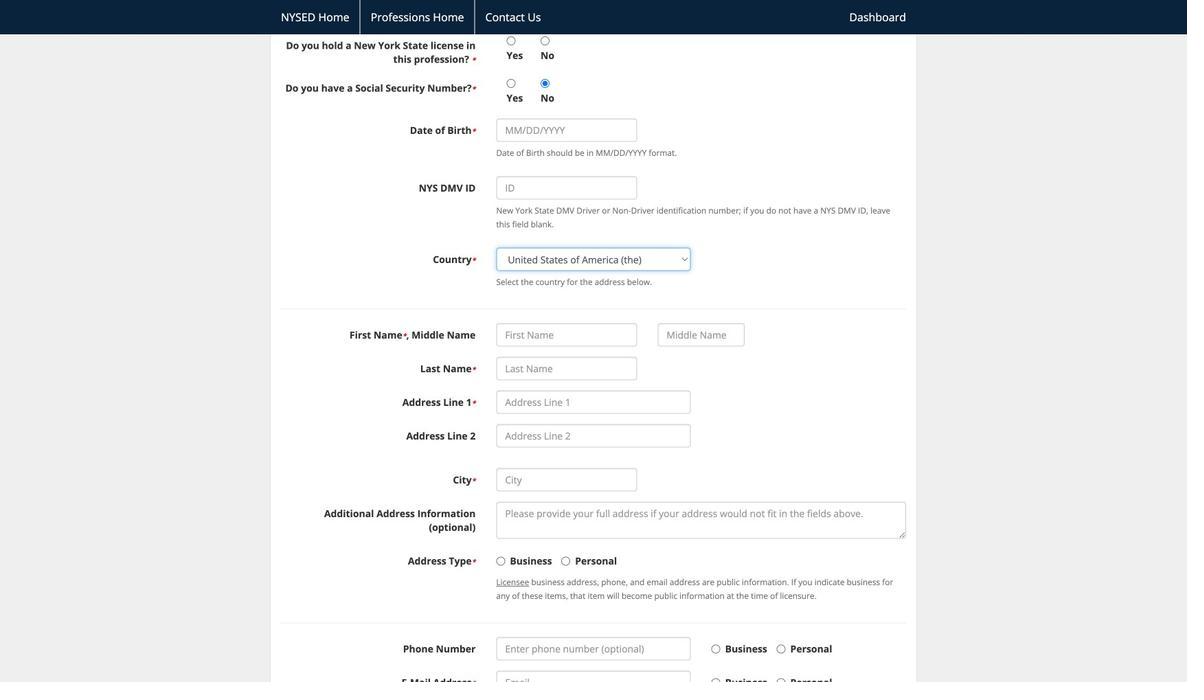 Task type: vqa. For each thing, say whether or not it's contained in the screenshot.
the arrow circle right image
no



Task type: locate. For each thing, give the bounding box(es) containing it.
None radio
[[507, 37, 516, 45], [541, 37, 550, 45], [497, 557, 505, 566], [562, 557, 571, 566], [777, 645, 786, 654], [777, 679, 786, 683], [507, 37, 516, 45], [541, 37, 550, 45], [497, 557, 505, 566], [562, 557, 571, 566], [777, 645, 786, 654], [777, 679, 786, 683]]

Last Name text field
[[497, 357, 637, 381]]

ID text field
[[497, 176, 637, 200]]

Middle Name text field
[[658, 324, 745, 347]]

MM/DD/YYYY text field
[[497, 119, 637, 142]]

Email text field
[[497, 671, 691, 683]]

None radio
[[507, 79, 516, 88], [541, 79, 550, 88], [712, 645, 721, 654], [712, 679, 721, 683], [507, 79, 516, 88], [541, 79, 550, 88], [712, 645, 721, 654], [712, 679, 721, 683]]



Task type: describe. For each thing, give the bounding box(es) containing it.
City text field
[[497, 469, 637, 492]]

Address Line 2 text field
[[497, 425, 691, 448]]

Enter phone number (optional) text field
[[497, 638, 691, 661]]

Please provide your full address if your address would not fit in the fields above. text field
[[497, 502, 907, 539]]

Address Line 1 text field
[[497, 391, 691, 414]]

First Name text field
[[497, 324, 637, 347]]



